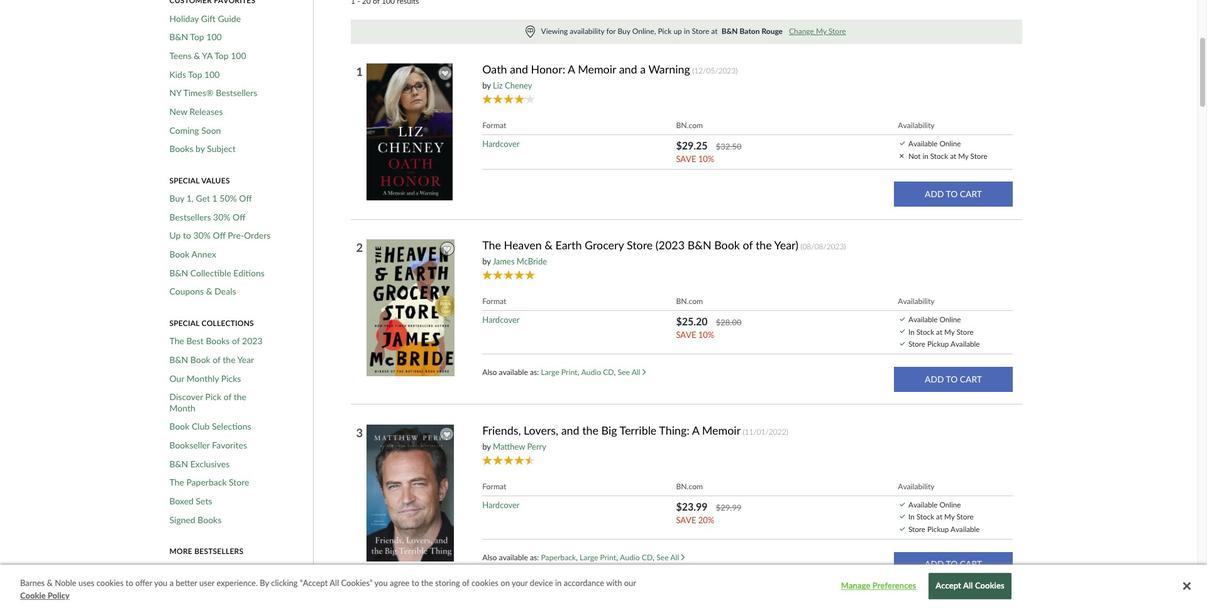 Task type: locate. For each thing, give the bounding box(es) containing it.
hardcover link
[[482, 139, 520, 149], [482, 315, 520, 325], [482, 500, 520, 510]]

audio cd link left right image
[[581, 368, 614, 377]]

available for book
[[909, 315, 938, 324]]

1 vertical spatial cd
[[642, 553, 653, 563]]

friends, lovers, and the big terrible thing: a memoir link
[[482, 424, 741, 438]]

in for (11/01/2022)
[[909, 513, 915, 521]]

available up your
[[499, 553, 528, 563]]

0 horizontal spatial a
[[568, 62, 575, 76]]

1 vertical spatial memoir
[[702, 424, 741, 437]]

2 vertical spatial stock
[[916, 513, 934, 521]]

$32.50 save 10%
[[676, 142, 742, 164]]

& left deals
[[206, 286, 212, 297]]

by down friends,
[[482, 442, 491, 452]]

0 vertical spatial store pickup available
[[909, 340, 980, 348]]

hardcover link down liz
[[482, 139, 520, 149]]

1 10% from the top
[[698, 154, 714, 164]]

change
[[789, 26, 814, 36]]

0 horizontal spatial and
[[510, 62, 528, 76]]

3
[[356, 426, 363, 440]]

and up cheney
[[510, 62, 528, 76]]

1 online from the top
[[940, 139, 961, 148]]

see for right icon
[[656, 553, 669, 563]]

available online
[[909, 139, 961, 148], [909, 315, 961, 324], [909, 500, 961, 509]]

1 b&n top 100 from the top
[[169, 32, 222, 42]]

1 pickup from the top
[[927, 340, 949, 348]]

coming soon
[[169, 125, 221, 136]]

availability for memoir
[[898, 482, 935, 492]]

of inside the discover pick of the month
[[224, 392, 231, 403]]

b&n for 1st b&n top 100 link from the bottom of the page
[[169, 564, 188, 575]]

1 vertical spatial 30%
[[193, 230, 211, 241]]

0 horizontal spatial in
[[555, 578, 562, 588]]

up to 30% off pre-orders link
[[169, 230, 271, 241]]

b&n down bookseller
[[169, 459, 188, 469]]

available online for book
[[909, 315, 961, 324]]

0 vertical spatial see all
[[618, 368, 642, 377]]

buy 1, get 1 50% off
[[169, 193, 252, 204]]

to left offer
[[126, 578, 133, 588]]

2 store pickup available from the top
[[909, 525, 980, 534]]

check image
[[900, 141, 905, 145], [900, 317, 905, 321], [900, 330, 905, 334], [900, 342, 905, 346], [900, 503, 905, 507], [900, 527, 905, 531]]

large up accordance
[[580, 553, 598, 563]]

0 vertical spatial bn.com
[[676, 121, 703, 130]]

in stock at my store for (11/01/2022)
[[909, 513, 974, 521]]

available for memoir
[[909, 500, 938, 509]]

0 vertical spatial large print link
[[541, 368, 577, 377]]

2 vertical spatial bn.com
[[676, 482, 703, 492]]

b&n up coupons
[[169, 268, 188, 278]]

4 check image from the top
[[900, 342, 905, 346]]

30% up 'annex'
[[193, 230, 211, 241]]

availability for book
[[898, 297, 935, 306]]

hardcover bestsellers link
[[169, 583, 253, 594]]

10% inside $28.00 save 10%
[[698, 330, 714, 340]]

availability
[[898, 121, 935, 130], [898, 297, 935, 306], [898, 482, 935, 492]]

the inside the heaven & earth grocery store (2023 b&n book of the year) (08/08/2023) by james mcbride
[[756, 238, 772, 252]]

book club selections
[[169, 421, 251, 432]]

hardcover link down matthew
[[482, 500, 520, 510]]

& for noble
[[47, 578, 53, 588]]

off
[[239, 193, 252, 204], [233, 212, 246, 222], [213, 230, 226, 241]]

up to 30% off pre-orders
[[169, 230, 271, 241]]

3 available online from the top
[[909, 500, 961, 509]]

"accept
[[300, 578, 328, 588]]

manage preferences
[[841, 581, 916, 591]]

bestsellers 30% off
[[169, 212, 246, 222]]

1 horizontal spatial to
[[183, 230, 191, 241]]

and
[[510, 62, 528, 76], [619, 62, 637, 76], [561, 424, 579, 437]]

0 vertical spatial save
[[676, 154, 696, 164]]

the for paperback
[[169, 477, 184, 488]]

2 availability from the top
[[898, 297, 935, 306]]

teens
[[169, 50, 192, 61]]

and left the warning
[[619, 62, 637, 76]]

b&n top 100 down the holiday gift guide link
[[169, 32, 222, 42]]

available for large
[[499, 368, 528, 377]]

matthew perry link
[[493, 442, 546, 452]]

0 vertical spatial a
[[640, 62, 646, 76]]

stock for friends, lovers, and the big terrible thing: a memoir
[[916, 513, 934, 521]]

monthly
[[187, 373, 219, 384]]

hardcover link for the
[[482, 315, 520, 325]]

& up cookie policy link
[[47, 578, 53, 588]]

100 up ny times® bestsellers
[[204, 69, 220, 80]]

pickup for (11/01/2022)
[[927, 525, 949, 534]]

1 vertical spatial store pickup available
[[909, 525, 980, 534]]

hardcover for the
[[482, 315, 520, 325]]

& inside barnes & noble uses cookies to offer you a better user experience. by clicking "accept all cookies" you agree to the storing of cookies on your device in accordance with our cookie policy
[[47, 578, 53, 588]]

off left pre-
[[213, 230, 226, 241]]

see all link up terrible
[[618, 368, 646, 377]]

save down $29.25 link
[[676, 154, 696, 164]]

bn.com up $25.20 link
[[676, 297, 703, 306]]

special for buy
[[169, 176, 200, 185]]

the left year)
[[756, 238, 772, 252]]

thing:
[[659, 424, 690, 437]]

1 check image from the top
[[900, 141, 905, 145]]

paperback up sets
[[186, 477, 227, 488]]

3 check image from the top
[[900, 330, 905, 334]]

as: left 'paperback' link
[[530, 553, 539, 563]]

& left ya
[[194, 50, 200, 61]]

store pickup available for (11/01/2022)
[[909, 525, 980, 534]]

& left earth
[[545, 238, 553, 252]]

0 vertical spatial stock
[[930, 151, 948, 160]]

the left storing
[[421, 578, 433, 588]]

1 vertical spatial b&n top 100
[[169, 564, 222, 575]]

1 as: from the top
[[530, 368, 539, 377]]

top down the holiday gift guide link
[[190, 32, 204, 42]]

buy right for
[[618, 26, 630, 36]]

available up friends,
[[499, 368, 528, 377]]

save inside $29.99 save 20%
[[676, 515, 696, 526]]

by down coming soon link
[[196, 144, 205, 154]]

2 save from the top
[[676, 330, 696, 340]]

b&n top 100 link up the better
[[169, 564, 222, 575]]

$23.99
[[676, 501, 708, 513]]

10% inside $32.50 save 10%
[[698, 154, 714, 164]]

1 vertical spatial a
[[170, 578, 174, 588]]

all right accept
[[963, 581, 973, 591]]

see all link down $23.99 link
[[656, 553, 685, 563]]

b&n top 100 link down the holiday gift guide link
[[169, 32, 222, 43]]

0 horizontal spatial a
[[170, 578, 174, 588]]

format for friends,
[[482, 482, 506, 492]]

$25.20 link
[[676, 316, 708, 328]]

in right 'not'
[[923, 151, 928, 160]]

big
[[601, 424, 617, 437]]

2 vertical spatial format
[[482, 482, 506, 492]]

100 for 1st b&n top 100 link from the top
[[206, 32, 222, 42]]

our
[[169, 373, 184, 384]]

b&n exclusives link
[[169, 459, 230, 470]]

special up best
[[169, 319, 200, 328]]

the inside barnes & noble uses cookies to offer you a better user experience. by clicking "accept all cookies" you agree to the storing of cookies on your device in accordance with our cookie policy
[[421, 578, 433, 588]]

0 horizontal spatial cd
[[603, 368, 614, 377]]

2 vertical spatial books
[[198, 515, 221, 525]]

0 horizontal spatial memoir
[[578, 62, 616, 76]]

the down "picks"
[[234, 392, 246, 403]]

of down "picks"
[[224, 392, 231, 403]]

2 as: from the top
[[530, 553, 539, 563]]

0 horizontal spatial see all link
[[618, 368, 646, 377]]

1 available online from the top
[[909, 139, 961, 148]]

2 vertical spatial the
[[169, 477, 184, 488]]

2 vertical spatial in
[[555, 578, 562, 588]]

3 hardcover link from the top
[[482, 500, 520, 510]]

the inside the heaven & earth grocery store (2023 b&n book of the year) (08/08/2023) by james mcbride
[[482, 238, 501, 252]]

see left right image
[[618, 368, 630, 377]]

hardcover down liz
[[482, 139, 520, 149]]

available for paperback
[[499, 553, 528, 563]]

all
[[632, 368, 640, 377], [670, 553, 679, 563], [330, 578, 339, 588], [963, 581, 973, 591]]

teens & ya top 100 link
[[169, 50, 246, 61]]

the left best
[[169, 336, 184, 347]]

not in stock at my store
[[909, 151, 988, 160]]

b&n up our
[[169, 355, 188, 365]]

2 hardcover link from the top
[[482, 315, 520, 325]]

10% down $25.20 link
[[698, 330, 714, 340]]

of left 2023
[[232, 336, 240, 347]]

all for the bottommost see all link
[[670, 553, 679, 563]]

2 available online from the top
[[909, 315, 961, 324]]

ny times® bestsellers link
[[169, 88, 257, 99]]

0 vertical spatial see all link
[[618, 368, 646, 377]]

2 b&n top 100 from the top
[[169, 564, 222, 575]]

our monthly picks link
[[169, 373, 241, 384]]

right image
[[681, 554, 685, 561]]

as: up lovers,
[[530, 368, 539, 377]]

signed
[[169, 515, 195, 525]]

books down coming
[[169, 144, 193, 154]]

available online for (12/05/2023)
[[909, 139, 961, 148]]

1 horizontal spatial a
[[692, 424, 699, 437]]

1 horizontal spatial buy
[[618, 26, 630, 36]]

sets
[[196, 496, 212, 507]]

0 vertical spatial buy
[[618, 26, 630, 36]]

0 vertical spatial memoir
[[578, 62, 616, 76]]

1 available from the top
[[499, 368, 528, 377]]

0 vertical spatial a
[[568, 62, 575, 76]]

$32.50
[[716, 142, 742, 152]]

cookies
[[97, 578, 124, 588], [472, 578, 499, 588]]

coupons & deals link
[[169, 286, 236, 297]]

our
[[624, 578, 636, 588]]

1 vertical spatial availability
[[898, 297, 935, 306]]

0 vertical spatial special
[[169, 176, 200, 185]]

2 you from the left
[[374, 578, 388, 588]]

hardcover link down james
[[482, 315, 520, 325]]

$29.25 link
[[676, 140, 708, 152]]

save down $23.99 link
[[676, 515, 696, 526]]

0 vertical spatial audio
[[581, 368, 601, 377]]

1 vertical spatial in stock at my store
[[909, 513, 974, 521]]

all left right image
[[632, 368, 640, 377]]

top for 1st b&n top 100 link from the top
[[190, 32, 204, 42]]

see for right image
[[618, 368, 630, 377]]

b&n up the better
[[169, 564, 188, 575]]

the inside friends, lovers, and the big terrible thing: a memoir (11/01/2022) by matthew perry
[[582, 424, 599, 437]]

format for the
[[482, 297, 506, 306]]

of inside b&n book of the year link
[[213, 355, 221, 365]]

grocery
[[585, 238, 624, 252]]

0 vertical spatial pickup
[[927, 340, 949, 348]]

see all up terrible
[[618, 368, 642, 377]]

1 vertical spatial see all
[[656, 553, 681, 563]]

bestsellers up the releases
[[216, 88, 257, 98]]

100 inside kids top 100 link
[[204, 69, 220, 80]]

3 bn.com from the top
[[676, 482, 703, 492]]

save for b&n
[[676, 330, 696, 340]]

my store for friends, lovers, and the big terrible thing: a memoir
[[944, 513, 974, 521]]

available for (12/05/2023)
[[909, 139, 938, 148]]

a left the better
[[170, 578, 174, 588]]

0 horizontal spatial audio cd link
[[581, 368, 614, 377]]

bookseller
[[169, 440, 210, 451]]

1 vertical spatial available online
[[909, 315, 961, 324]]

with
[[606, 578, 622, 588]]

availability for (12/05/2023)
[[898, 121, 935, 130]]

1 bn.com from the top
[[676, 121, 703, 130]]

buy left 1,
[[169, 193, 184, 204]]

2 bn.com from the top
[[676, 297, 703, 306]]

1 horizontal spatial audio
[[620, 553, 640, 563]]

format down james
[[482, 297, 506, 306]]

stock for the heaven & earth grocery store (2023 b&n book of the year)
[[916, 327, 934, 336]]

bn.com for warning
[[676, 121, 703, 130]]

3 format from the top
[[482, 482, 506, 492]]

0 vertical spatial the
[[482, 238, 501, 252]]

store
[[692, 26, 709, 36], [829, 26, 846, 36], [627, 238, 653, 252], [909, 340, 926, 348], [229, 477, 249, 488], [909, 525, 926, 534]]

holiday gift guide
[[169, 13, 241, 24]]

2 vertical spatial available online
[[909, 500, 961, 509]]

1 vertical spatial special
[[169, 319, 200, 328]]

0 horizontal spatial see all
[[618, 368, 642, 377]]

of right storing
[[462, 578, 469, 588]]

b&n for b&n book of the year link
[[169, 355, 188, 365]]

10% for b&n
[[698, 330, 714, 340]]

1 vertical spatial hardcover link
[[482, 315, 520, 325]]

0 vertical spatial in
[[909, 327, 915, 336]]

b&n exclusives
[[169, 459, 230, 469]]

1 vertical spatial my store
[[944, 327, 974, 336]]

of inside "the best books of 2023" link
[[232, 336, 240, 347]]

the heaven & earth grocery store (2023 b&n book of the year) image
[[366, 239, 458, 377]]

book inside the heaven & earth grocery store (2023 b&n book of the year) (08/08/2023) by james mcbride
[[714, 238, 740, 252]]

all for left see all link
[[632, 368, 640, 377]]

pick down 'our monthly picks' "link"
[[205, 392, 221, 403]]

all inside 'button'
[[963, 581, 973, 591]]

special for the
[[169, 319, 200, 328]]

large up lovers,
[[541, 368, 559, 377]]

off up pre-
[[233, 212, 246, 222]]

& inside the heaven & earth grocery store (2023 b&n book of the year) (08/08/2023) by james mcbride
[[545, 238, 553, 252]]

1 vertical spatial large print link
[[580, 553, 616, 563]]

boxed
[[169, 496, 194, 507]]

b&n inside the heaven & earth grocery store (2023 b&n book of the year) (08/08/2023) by james mcbride
[[688, 238, 711, 252]]

(08/08/2023)
[[801, 242, 846, 251]]

kids top 100 link
[[169, 69, 220, 80]]

large
[[541, 368, 559, 377], [580, 553, 598, 563]]

manage preferences button
[[839, 574, 918, 599]]

1 horizontal spatial in
[[684, 26, 690, 36]]

bn.com for a
[[676, 482, 703, 492]]

exclusives
[[190, 459, 230, 469]]

book annex link
[[169, 249, 216, 260]]

at inside region
[[711, 26, 718, 36]]

2 available from the top
[[499, 553, 528, 563]]

top right ya
[[215, 50, 229, 61]]

book up "monthly"
[[190, 355, 210, 365]]

see all link
[[618, 368, 646, 377], [656, 553, 685, 563]]

accept all cookies button
[[929, 574, 1011, 600]]

100
[[206, 32, 222, 42], [231, 50, 246, 61], [204, 69, 220, 80], [206, 564, 222, 575]]

lovers,
[[524, 424, 558, 437]]

top up user
[[190, 564, 204, 575]]

available
[[499, 368, 528, 377], [499, 553, 528, 563]]

1 vertical spatial buy
[[169, 193, 184, 204]]

2 cookies from the left
[[472, 578, 499, 588]]

the up james
[[482, 238, 501, 252]]

by inside friends, lovers, and the big terrible thing: a memoir (11/01/2022) by matthew perry
[[482, 442, 491, 452]]

kids
[[169, 69, 186, 80]]

6 check image from the top
[[900, 527, 905, 531]]

paperback link
[[541, 553, 576, 563]]

of left year)
[[743, 238, 753, 252]]

region containing viewing availability for buy online, pick up in store at
[[351, 20, 1022, 44]]

the inside the discover pick of the month
[[234, 392, 246, 403]]

1 vertical spatial also
[[482, 553, 497, 563]]

bestsellers 30% off link
[[169, 212, 246, 223]]

memoir left the (11/01/2022)
[[702, 424, 741, 437]]

1 horizontal spatial a
[[640, 62, 646, 76]]

1 save from the top
[[676, 154, 696, 164]]

2 vertical spatial my store
[[944, 513, 974, 521]]

hardcover for oath
[[482, 139, 520, 149]]

1
[[356, 65, 363, 79], [212, 193, 217, 204]]

1 format from the top
[[482, 121, 506, 130]]

to right up
[[183, 230, 191, 241]]

2 pickup from the top
[[927, 525, 949, 534]]

1 special from the top
[[169, 176, 200, 185]]

2 also from the top
[[482, 553, 497, 563]]

3 save from the top
[[676, 515, 696, 526]]

by
[[482, 81, 491, 91], [196, 144, 205, 154], [482, 256, 491, 266], [482, 442, 491, 452]]

audio up our
[[620, 553, 640, 563]]

0 vertical spatial paperback
[[186, 477, 227, 488]]

ya
[[202, 50, 213, 61]]

you left agree
[[374, 578, 388, 588]]

0 vertical spatial available
[[499, 368, 528, 377]]

the for pick
[[234, 392, 246, 403]]

book right "(2023"
[[714, 238, 740, 252]]

boxed sets link
[[169, 496, 212, 507]]

2 vertical spatial off
[[213, 230, 226, 241]]

save inside $28.00 save 10%
[[676, 330, 696, 340]]

pick left up
[[658, 26, 672, 36]]

bestsellers left by
[[212, 583, 253, 594]]

1 vertical spatial see
[[656, 553, 669, 563]]

all right "accept
[[330, 578, 339, 588]]

1 vertical spatial available
[[499, 553, 528, 563]]

1 vertical spatial large
[[580, 553, 598, 563]]

2 online from the top
[[940, 315, 961, 324]]

2 format from the top
[[482, 297, 506, 306]]

a left the warning
[[640, 62, 646, 76]]

0 horizontal spatial large print link
[[541, 368, 577, 377]]

100 inside teens & ya top 100 link
[[231, 50, 246, 61]]

a inside friends, lovers, and the big terrible thing: a memoir (11/01/2022) by matthew perry
[[692, 424, 699, 437]]

in right device
[[555, 578, 562, 588]]

2 in from the top
[[909, 513, 915, 521]]

0 vertical spatial format
[[482, 121, 506, 130]]

0 vertical spatial availability
[[898, 121, 935, 130]]

0 vertical spatial pick
[[658, 26, 672, 36]]

online for memoir
[[940, 500, 961, 509]]

kids top 100
[[169, 69, 220, 80]]

0 vertical spatial see
[[618, 368, 630, 377]]

0 vertical spatial hardcover link
[[482, 139, 520, 149]]

2 vertical spatial save
[[676, 515, 696, 526]]

2 special from the top
[[169, 319, 200, 328]]

see left right icon
[[656, 553, 669, 563]]

by left james
[[482, 256, 491, 266]]

1 also from the top
[[482, 368, 497, 377]]

10% down $29.25 link
[[698, 154, 714, 164]]

0 vertical spatial print
[[561, 368, 577, 377]]

1 horizontal spatial memoir
[[702, 424, 741, 437]]

region
[[351, 20, 1022, 44]]

large print link up lovers,
[[541, 368, 577, 377]]

1 vertical spatial in
[[909, 513, 915, 521]]

b&n inside 'link'
[[169, 268, 188, 278]]

3 online from the top
[[940, 500, 961, 509]]

the up boxed at the left of the page
[[169, 477, 184, 488]]

2 vertical spatial hardcover link
[[482, 500, 520, 510]]

noble
[[55, 578, 76, 588]]

holiday gift guide link
[[169, 13, 241, 24]]

1 vertical spatial audio
[[620, 553, 640, 563]]

1 vertical spatial format
[[482, 297, 506, 306]]

100 right ya
[[231, 50, 246, 61]]

of
[[743, 238, 753, 252], [232, 336, 240, 347], [213, 355, 221, 365], [224, 392, 231, 403], [462, 578, 469, 588]]

10%
[[698, 154, 714, 164], [698, 330, 714, 340]]

uses
[[78, 578, 94, 588]]

books down special collections
[[206, 336, 230, 347]]

0 vertical spatial b&n top 100 link
[[169, 32, 222, 43]]

the for heaven
[[482, 238, 501, 252]]

1 availability from the top
[[898, 121, 935, 130]]

None submit
[[894, 182, 1013, 207], [894, 367, 1013, 392], [894, 553, 1013, 578], [894, 182, 1013, 207], [894, 367, 1013, 392], [894, 553, 1013, 578]]

all left right icon
[[670, 553, 679, 563]]

bn.com up $29.25 link
[[676, 121, 703, 130]]

bn.com up $23.99 link
[[676, 482, 703, 492]]

warning
[[648, 62, 690, 76]]

1 in stock at my store from the top
[[909, 327, 974, 336]]

0 vertical spatial audio cd link
[[581, 368, 614, 377]]

3 availability from the top
[[898, 482, 935, 492]]

special up 1,
[[169, 176, 200, 185]]

0 vertical spatial my store
[[958, 151, 988, 160]]

1 horizontal spatial you
[[374, 578, 388, 588]]

1 in from the top
[[909, 327, 915, 336]]

b&n up teens
[[169, 32, 188, 42]]

pickup for of
[[927, 340, 949, 348]]

a inside oath and honor: a memoir and a warning (12/05/2023) by liz cheney
[[568, 62, 575, 76]]

bestsellers down 1,
[[169, 212, 211, 222]]

30% up up to 30% off pre-orders
[[213, 212, 230, 222]]

the for book
[[223, 355, 235, 365]]

1 vertical spatial 10%
[[698, 330, 714, 340]]

by left liz
[[482, 81, 491, 91]]

0 vertical spatial available online
[[909, 139, 961, 148]]

save inside $32.50 save 10%
[[676, 154, 696, 164]]

0 vertical spatial 1
[[356, 65, 363, 79]]

b&n top 100 up the better
[[169, 564, 222, 575]]

100 down gift
[[206, 32, 222, 42]]

2 10% from the top
[[698, 330, 714, 340]]

year)
[[774, 238, 799, 252]]

1 b&n top 100 link from the top
[[169, 32, 222, 43]]

large print link up accordance
[[580, 553, 616, 563]]

1 vertical spatial books
[[206, 336, 230, 347]]

0 horizontal spatial cookies
[[97, 578, 124, 588]]

1 vertical spatial online
[[940, 315, 961, 324]]

bestsellers up user
[[194, 547, 243, 557]]

store pickup available for of
[[909, 340, 980, 348]]

to right agree
[[412, 578, 419, 588]]

1 store pickup available from the top
[[909, 340, 980, 348]]

the best books of 2023
[[169, 336, 262, 347]]

1 vertical spatial a
[[692, 424, 699, 437]]

signed books link
[[169, 515, 221, 526]]

format down liz
[[482, 121, 506, 130]]

b&n for b&n collectible editions 'link'
[[169, 268, 188, 278]]

2 in stock at my store from the top
[[909, 513, 974, 521]]

discover pick of the month
[[169, 392, 246, 414]]

in for of
[[909, 327, 915, 336]]

0 vertical spatial also
[[482, 368, 497, 377]]

(11/01/2022)
[[743, 427, 788, 437]]

1 vertical spatial pick
[[205, 392, 221, 403]]

perry
[[527, 442, 546, 452]]

favorites
[[212, 440, 247, 451]]

accept
[[936, 581, 961, 591]]

by inside the heaven & earth grocery store (2023 b&n book of the year) (08/08/2023) by james mcbride
[[482, 256, 491, 266]]

1 hardcover link from the top
[[482, 139, 520, 149]]

top right kids
[[188, 69, 202, 80]]

0 vertical spatial in stock at my store
[[909, 327, 974, 336]]

the paperback store
[[169, 477, 249, 488]]

2 vertical spatial online
[[940, 500, 961, 509]]

paperback up device
[[541, 553, 576, 563]]

0 vertical spatial large
[[541, 368, 559, 377]]

off inside bestsellers 30% off link
[[233, 212, 246, 222]]

save for a
[[676, 515, 696, 526]]

the heaven & earth grocery store (2023 b&n book of the year) link
[[482, 238, 799, 252]]

as:
[[530, 368, 539, 377], [530, 553, 539, 563]]



Task type: describe. For each thing, give the bounding box(es) containing it.
friends, lovers, and the big terrible thing: a memoir image
[[366, 424, 457, 563]]

0 horizontal spatial audio
[[581, 368, 601, 377]]

b&n book of the year link
[[169, 355, 254, 366]]

1 you from the left
[[154, 578, 167, 588]]

$29.99
[[716, 503, 742, 513]]

special values
[[169, 176, 230, 185]]

online for book
[[940, 315, 961, 324]]

1 vertical spatial see all link
[[656, 553, 685, 563]]

also for also available as: large print , audio cd ,
[[482, 368, 497, 377]]

heaven
[[504, 238, 542, 252]]

friends, lovers, and the big terrible thing: a memoir (11/01/2022) by matthew perry
[[482, 424, 788, 452]]

10% for warning
[[698, 154, 714, 164]]

also for also available as: paperback , large print , audio cd ,
[[482, 553, 497, 563]]

memoir inside friends, lovers, and the big terrible thing: a memoir (11/01/2022) by matthew perry
[[702, 424, 741, 437]]

availability
[[570, 26, 604, 36]]

values
[[201, 176, 230, 185]]

honor:
[[531, 62, 565, 76]]

1 vertical spatial in
[[923, 151, 928, 160]]

b&n baton
[[722, 26, 760, 36]]

pre-
[[228, 230, 244, 241]]

$29.99 save 20%
[[676, 503, 742, 526]]

matthew
[[493, 442, 525, 452]]

& for deals
[[206, 286, 212, 297]]

by inside oath and honor: a memoir and a warning (12/05/2023) by liz cheney
[[482, 81, 491, 91]]

oath and honor: a memoir and a warning (12/05/2023) by liz cheney
[[482, 62, 738, 91]]

format for oath
[[482, 121, 506, 130]]

book down "month"
[[169, 421, 190, 432]]

2023
[[242, 336, 262, 347]]

books by subject
[[169, 144, 236, 154]]

the heaven & earth grocery store (2023 b&n book of the year) (08/08/2023) by james mcbride
[[482, 238, 846, 266]]

all inside barnes & noble uses cookies to offer you a better user experience. by clicking "accept all cookies" you agree to the storing of cookies on your device in accordance with our cookie policy
[[330, 578, 339, 588]]

liz
[[493, 81, 503, 91]]

available online for memoir
[[909, 500, 961, 509]]

b&n for 1st b&n top 100 link from the top
[[169, 32, 188, 42]]

the for best
[[169, 336, 184, 347]]

0 horizontal spatial print
[[561, 368, 577, 377]]

special collections
[[169, 319, 254, 328]]

online for (12/05/2023)
[[940, 139, 961, 148]]

for
[[606, 26, 616, 36]]

cheney
[[505, 81, 532, 91]]

clicking
[[271, 578, 298, 588]]

annex
[[191, 249, 216, 260]]

oath
[[482, 62, 507, 76]]

in stock at my store for of
[[909, 327, 974, 336]]

bookseller favorites
[[169, 440, 247, 451]]

1 vertical spatial 1
[[212, 193, 217, 204]]

and inside friends, lovers, and the big terrible thing: a memoir (11/01/2022) by matthew perry
[[561, 424, 579, 437]]

viewing availability for buy online, pick up in store at b&n baton rouge change my store
[[541, 26, 846, 36]]

viewing
[[541, 26, 568, 36]]

off inside up to 30% off pre-orders link
[[213, 230, 226, 241]]

up
[[674, 26, 682, 36]]

oath and honor: a memoir and a warning image
[[366, 63, 455, 201]]

b&n for b&n exclusives link
[[169, 459, 188, 469]]

coupons
[[169, 286, 204, 297]]

oath and honor: a memoir and a warning link
[[482, 62, 690, 76]]

close modal image
[[900, 154, 904, 158]]

$28.00 save 10%
[[676, 317, 742, 340]]

pick inside region
[[658, 26, 672, 36]]

discover pick of the month link
[[169, 392, 274, 414]]

see all for right image
[[618, 368, 642, 377]]

top for kids top 100 link
[[188, 69, 202, 80]]

$25.20
[[676, 316, 708, 328]]

1 vertical spatial audio cd link
[[620, 553, 653, 563]]

the for lovers,
[[582, 424, 599, 437]]

change my store link
[[788, 26, 847, 36]]

hardcover for friends,
[[482, 500, 520, 510]]

new releases link
[[169, 106, 223, 117]]

hardcover link for oath
[[482, 139, 520, 149]]

new releases
[[169, 106, 223, 117]]

soon
[[201, 125, 221, 136]]

guide
[[218, 13, 241, 24]]

cookies
[[975, 581, 1005, 591]]

5 check image from the top
[[900, 503, 905, 507]]

1 vertical spatial paperback
[[541, 553, 576, 563]]

see all for right icon
[[656, 553, 681, 563]]

in inside region
[[684, 26, 690, 36]]

of inside barnes & noble uses cookies to offer you a better user experience. by clicking "accept all cookies" you agree to the storing of cookies on your device in accordance with our cookie policy
[[462, 578, 469, 588]]

save for warning
[[676, 154, 696, 164]]

orders
[[244, 230, 271, 241]]

manage
[[841, 581, 870, 591]]

0 vertical spatial cd
[[603, 368, 614, 377]]

store inside the heaven & earth grocery store (2023 b&n book of the year) (08/08/2023) by james mcbride
[[627, 238, 653, 252]]

bn.com for b&n
[[676, 297, 703, 306]]

by
[[260, 578, 269, 588]]

of inside the heaven & earth grocery store (2023 b&n book of the year) (08/08/2023) by james mcbride
[[743, 238, 753, 252]]

my
[[816, 26, 827, 36]]

better
[[176, 578, 197, 588]]

cookies"
[[341, 578, 373, 588]]

subject
[[207, 144, 236, 154]]

cookie policy link
[[20, 590, 70, 602]]

$23.99 link
[[676, 501, 708, 513]]

0 vertical spatial books
[[169, 144, 193, 154]]

coming
[[169, 125, 199, 136]]

b&n collectible editions
[[169, 268, 265, 278]]

best
[[186, 336, 204, 347]]

2 horizontal spatial to
[[412, 578, 419, 588]]

hardcover link for friends,
[[482, 500, 520, 510]]

0 horizontal spatial large
[[541, 368, 559, 377]]

buy inside region
[[618, 26, 630, 36]]

book down up
[[169, 249, 190, 260]]

1 cookies from the left
[[97, 578, 124, 588]]

coupons & deals
[[169, 286, 236, 297]]

2
[[356, 241, 363, 255]]

2 b&n top 100 link from the top
[[169, 564, 222, 575]]

$29.25
[[676, 140, 708, 152]]

off inside buy 1, get 1 50% off link
[[239, 193, 252, 204]]

james mcbride link
[[493, 256, 547, 266]]

books by subject link
[[169, 144, 236, 155]]

& for ya
[[194, 50, 200, 61]]

accept all cookies
[[936, 581, 1005, 591]]

accordance
[[564, 578, 604, 588]]

privacy alert dialog
[[0, 565, 1207, 609]]

1 horizontal spatial large
[[580, 553, 598, 563]]

0 vertical spatial 30%
[[213, 212, 230, 222]]

as: for paperback
[[530, 553, 539, 563]]

2 horizontal spatial and
[[619, 62, 637, 76]]

up
[[169, 230, 181, 241]]

memoir inside oath and honor: a memoir and a warning (12/05/2023) by liz cheney
[[578, 62, 616, 76]]

1 horizontal spatial 1
[[356, 65, 363, 79]]

top for 1st b&n top 100 link from the bottom of the page
[[190, 564, 204, 575]]

0 horizontal spatial to
[[126, 578, 133, 588]]

0 horizontal spatial paperback
[[186, 477, 227, 488]]

a inside oath and honor: a memoir and a warning (12/05/2023) by liz cheney
[[640, 62, 646, 76]]

your
[[512, 578, 528, 588]]

barnes & noble uses cookies to offer you a better user experience. by clicking "accept all cookies" you agree to the storing of cookies on your device in accordance with our cookie policy
[[20, 578, 636, 601]]

hardcover down more
[[169, 583, 209, 594]]

releases
[[190, 106, 223, 117]]

club
[[192, 421, 210, 432]]

b&n top 100 for 1st b&n top 100 link from the top
[[169, 32, 222, 42]]

b&n collectible editions link
[[169, 268, 265, 279]]

check image
[[900, 515, 905, 519]]

1 vertical spatial print
[[600, 553, 616, 563]]

device
[[530, 578, 553, 588]]

b&n book of the year
[[169, 355, 254, 365]]

editions
[[233, 268, 265, 278]]

0 horizontal spatial buy
[[169, 193, 184, 204]]

agree
[[390, 578, 410, 588]]

pick inside the discover pick of the month
[[205, 392, 221, 403]]

book annex
[[169, 249, 216, 260]]

friends,
[[482, 424, 521, 437]]

bopis small image
[[526, 26, 535, 38]]

the best books of 2023 link
[[169, 336, 262, 347]]

deals
[[215, 286, 236, 297]]

1,
[[187, 193, 194, 204]]

ny
[[169, 88, 181, 98]]

my store for the heaven & earth grocery store (2023 b&n book of the year)
[[944, 327, 974, 336]]

50%
[[220, 193, 237, 204]]

barnes
[[20, 578, 45, 588]]

100 for kids top 100 link
[[204, 69, 220, 80]]

as: for large
[[530, 368, 539, 377]]

2 check image from the top
[[900, 317, 905, 321]]

in inside barnes & noble uses cookies to offer you a better user experience. by clicking "accept all cookies" you agree to the storing of cookies on your device in accordance with our cookie policy
[[555, 578, 562, 588]]

more bestsellers
[[169, 547, 243, 557]]

0 horizontal spatial 30%
[[193, 230, 211, 241]]

selections
[[212, 421, 251, 432]]

gift
[[201, 13, 216, 24]]

right image
[[642, 369, 646, 376]]

all for accept all cookies 'button'
[[963, 581, 973, 591]]

also available as: paperback , large print , audio cd ,
[[482, 553, 656, 563]]

1 horizontal spatial cd
[[642, 553, 653, 563]]

100 for 1st b&n top 100 link from the bottom of the page
[[206, 564, 222, 575]]

b&n top 100 for 1st b&n top 100 link from the bottom of the page
[[169, 564, 222, 575]]

a inside barnes & noble uses cookies to offer you a better user experience. by clicking "accept all cookies" you agree to the storing of cookies on your device in accordance with our cookie policy
[[170, 578, 174, 588]]



Task type: vqa. For each thing, say whether or not it's contained in the screenshot.
Up to 30% Off Pre-Orders
yes



